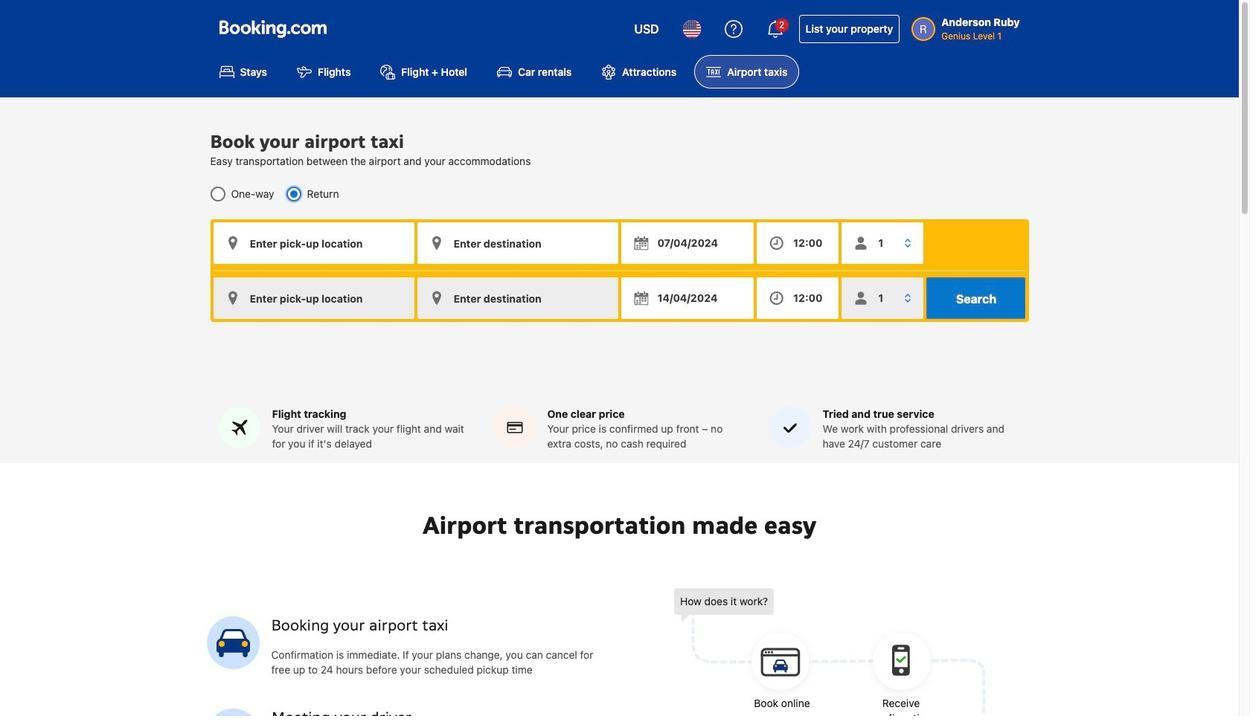 Task type: locate. For each thing, give the bounding box(es) containing it.
booking airport taxi image
[[675, 589, 987, 717], [207, 617, 259, 670], [207, 710, 259, 717]]



Task type: describe. For each thing, give the bounding box(es) containing it.
Enter destination text field
[[417, 223, 618, 265]]

booking.com online hotel reservations image
[[219, 20, 326, 38]]

Enter pick-up location text field
[[213, 223, 414, 265]]



Task type: vqa. For each thing, say whether or not it's contained in the screenshot.
ALL
no



